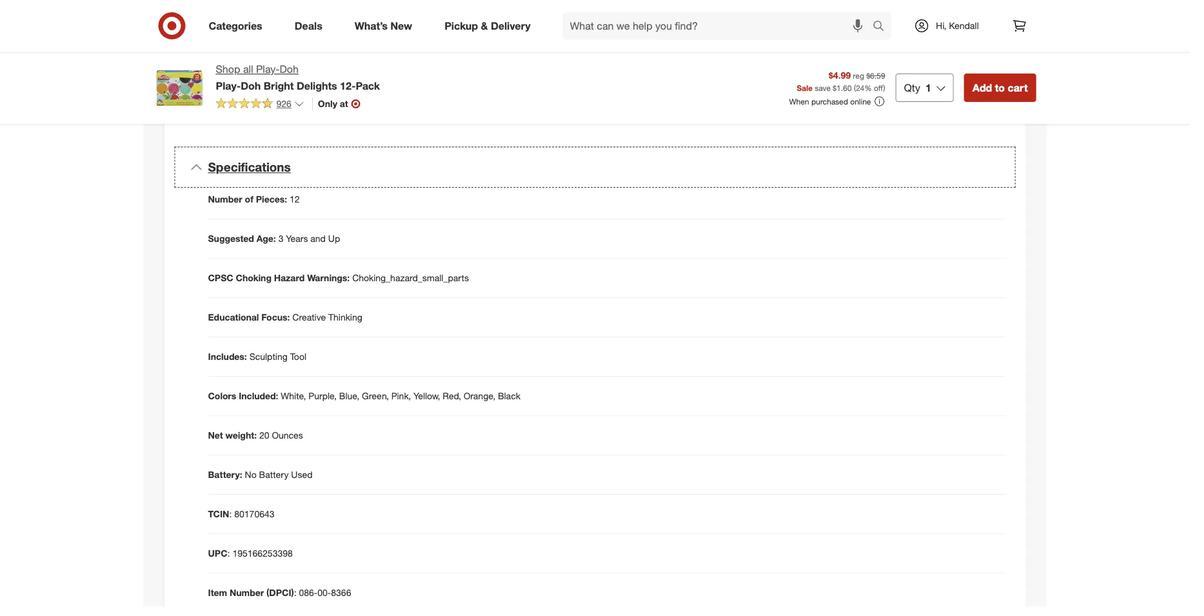 Task type: vqa. For each thing, say whether or not it's contained in the screenshot.
redcard link
no



Task type: locate. For each thing, give the bounding box(es) containing it.
quality
[[241, 74, 268, 86]]

2- and 1-ounce play-doh cans: your little creator will have plenty of those oh-so- squishy non-toxic play-doh colors with 8 colors in 2-ounce cans and 4 colors in 1-ounce cans, plus a knife
[[221, 5, 579, 42]]

1 horizontal spatial play-
[[296, 5, 321, 16]]

knife
[[272, 31, 291, 42]]

in down those
[[536, 18, 543, 29]]

online
[[851, 97, 872, 106]]

kids
[[253, 105, 269, 117]]

the
[[555, 93, 570, 104]]

of up (net
[[721, 0, 728, 8]]

$4.99
[[829, 69, 851, 81]]

1 vertical spatial 1-
[[546, 18, 554, 29]]

always
[[554, 62, 581, 73]]

0 horizontal spatial to
[[692, 87, 700, 99]]

2 ounce from the left
[[554, 18, 579, 29]]

play- left brand
[[915, 0, 935, 8]]

is
[[570, 49, 576, 60]]

0 vertical spatial play-
[[296, 5, 321, 16]]

(
[[854, 83, 857, 93]]

of right 10
[[904, 0, 912, 8]]

play- up $5! at left
[[316, 93, 337, 104]]

hazard
[[274, 273, 305, 284]]

all
[[243, 63, 253, 76]]

allow
[[669, 87, 690, 99]]

2 horizontal spatial to
[[996, 81, 1006, 94]]

warnings:
[[307, 273, 350, 284]]

$5!
[[318, 105, 330, 117]]

086-
[[299, 588, 318, 599]]

and inside 2- and 1-ounce play-doh cans: your little creator will have plenty of those oh-so- squishy non-toxic play-doh colors with 8 colors in 2-ounce cans and 4 colors in 1-ounce cans, plus a knife
[[484, 18, 499, 29]]

primarily
[[246, 62, 281, 73]]

ounce down creator
[[434, 18, 459, 29]]

clean,
[[643, 87, 666, 99]]

1- down the oh-
[[546, 18, 554, 29]]

purple,
[[309, 391, 337, 402]]

in
[[416, 18, 423, 29], [536, 18, 543, 29]]

item number (dpci) : 086-00-8366
[[208, 588, 351, 599]]

qty
[[905, 81, 921, 94]]

thinking
[[329, 312, 363, 323]]

0 horizontal spatial doh
[[290, 49, 310, 60]]

to inside • includes knife, 2 cans of play-doh sparkle compound, and 10 cans of play-doh brand modeling compound (net • ages 3 years and up • product and colors will vary. • compound not intended to be eaten.
[[733, 49, 741, 60]]

(net
[[706, 10, 721, 21]]

1 horizontal spatial ounce
[[554, 18, 579, 29]]

doh up quality:
[[316, 18, 332, 29]]

doh left "sparkle" at top right
[[752, 0, 768, 8]]

red,
[[443, 391, 461, 402]]

3 left years
[[654, 23, 659, 34]]

upc
[[208, 548, 228, 559]]

with up super at left top
[[284, 62, 300, 73]]

of up delivery
[[508, 5, 516, 16]]

blue,
[[339, 391, 360, 402]]

0 vertical spatial 1-
[[253, 5, 262, 16]]

ounce
[[434, 18, 459, 29], [554, 18, 579, 29]]

doh inside great holiday gift: play-doh packs make christmas stocking stuffers for kids! the perfect kids gifts under $5!
[[337, 93, 353, 104]]

12-
[[340, 79, 356, 92]]

• includes
[[617, 0, 665, 8]]

1 horizontal spatial 3
[[654, 23, 659, 34]]

black
[[498, 391, 521, 402]]

0 horizontal spatial 2-
[[221, 5, 230, 16]]

: left 086-
[[294, 588, 297, 599]]

0 horizontal spatial 1-
[[253, 5, 262, 16]]

includes:
[[208, 351, 247, 363]]

: for upc
[[228, 548, 230, 559]]

squishy
[[221, 18, 252, 29]]

0 horizontal spatial with
[[284, 62, 300, 73]]

a
[[264, 31, 269, 42]]

play- inside original play-doh quality: a favorite since 1956, play-doh modeling compound is made primarily with water, salt, and flour, and goes through vigorous testing so it's always high quality and super fun
[[444, 49, 464, 60]]

doh up water, at the top of the page
[[290, 49, 310, 60]]

focus:
[[262, 312, 290, 323]]

colors inside • includes knife, 2 cans of play-doh sparkle compound, and 10 cans of play-doh brand modeling compound (net • ages 3 years and up • product and colors will vary. • compound not intended to be eaten.
[[683, 36, 708, 47]]

0 horizontal spatial will
[[444, 5, 456, 16]]

2- left and
[[221, 5, 230, 16]]

search
[[868, 21, 899, 33]]

cans right 10
[[883, 0, 902, 8]]

categories
[[209, 19, 263, 32]]

0 vertical spatial with
[[362, 18, 379, 29]]

1 horizontal spatial will
[[710, 36, 723, 47]]

: left 195166253398 at left bottom
[[228, 548, 230, 559]]

0 vertical spatial :
[[229, 509, 232, 520]]

number up 'suggested'
[[208, 194, 243, 205]]

to left dry, at the right top
[[692, 87, 700, 99]]

doh up the bright
[[280, 63, 299, 76]]

3
[[654, 23, 659, 34], [279, 233, 284, 244]]

cans up (net
[[699, 0, 718, 8]]

24
[[857, 83, 865, 93]]

kendall
[[950, 20, 980, 31]]

play- up "through"
[[444, 49, 464, 60]]

to right add
[[996, 81, 1006, 94]]

green,
[[362, 391, 389, 402]]

926 link
[[216, 97, 305, 112]]

8366
[[331, 588, 351, 599]]

1 vertical spatial 3
[[279, 233, 284, 244]]

1- up non-
[[253, 5, 262, 16]]

)
[[884, 83, 886, 93]]

choking_hazard_small_parts
[[353, 273, 469, 284]]

1 horizontal spatial in
[[536, 18, 543, 29]]

2-
[[221, 5, 230, 16], [426, 18, 434, 29]]

0 horizontal spatial ounce
[[434, 18, 459, 29]]

sale
[[797, 83, 813, 93]]

years
[[662, 23, 683, 34]]

2 vertical spatial :
[[294, 588, 297, 599]]

0 horizontal spatial cans
[[462, 18, 481, 29]]

sparkle
[[771, 0, 801, 8]]

ounce down so-
[[554, 18, 579, 29]]

play- up the bright
[[256, 63, 280, 76]]

flour,
[[366, 62, 385, 73]]

brand
[[954, 0, 979, 8]]

or
[[770, 87, 778, 99]]

toxic
[[273, 18, 293, 29]]

• ages
[[617, 23, 651, 34]]

yellow,
[[414, 391, 440, 402]]

will left have
[[444, 5, 456, 16]]

specifications
[[208, 160, 291, 175]]

80170643
[[234, 509, 275, 520]]

holiday
[[252, 93, 290, 104]]

play- right toxic
[[295, 18, 316, 29]]

1 horizontal spatial to
[[733, 49, 741, 60]]

of
[[721, 0, 728, 8], [904, 0, 912, 8], [508, 5, 516, 16], [855, 100, 863, 112], [245, 194, 254, 205]]

cans inside 2- and 1-ounce play-doh cans: your little creator will have plenty of those oh-so- squishy non-toxic play-doh colors with 8 colors in 2-ounce cans and 4 colors in 1-ounce cans, plus a knife
[[462, 18, 481, 29]]

1 vertical spatial doh
[[290, 49, 310, 60]]

bright
[[264, 79, 294, 92]]

be
[[743, 49, 754, 60]]

of left the skill.
[[855, 100, 863, 112]]

• compound
[[617, 49, 676, 60]]

play- down knife
[[266, 49, 290, 60]]

1 vertical spatial with
[[284, 62, 300, 73]]

1 vertical spatial will
[[710, 36, 723, 47]]

2- down creator
[[426, 18, 434, 29]]

1 horizontal spatial with
[[362, 18, 379, 29]]

modeling
[[617, 10, 655, 21]]

1 vertical spatial play-
[[266, 49, 290, 60]]

1 horizontal spatial doh
[[321, 5, 341, 16]]

doh inside original play-doh quality: a favorite since 1956, play-doh modeling compound is made primarily with water, salt, and flour, and goes through vigorous testing so it's always high quality and super fun
[[290, 49, 310, 60]]

number right item in the left bottom of the page
[[230, 588, 264, 599]]

in down creator
[[416, 18, 423, 29]]

0 horizontal spatial play-
[[266, 49, 290, 60]]

cans down have
[[462, 18, 481, 29]]

0 vertical spatial 2-
[[221, 5, 230, 16]]

play- inside 2- and 1-ounce play-doh cans: your little creator will have plenty of those oh-so- squishy non-toxic play-doh colors with 8 colors in 2-ounce cans and 4 colors in 1-ounce cans, plus a knife
[[296, 5, 321, 16]]

colors up not
[[683, 36, 708, 47]]

doh up hi,
[[935, 0, 952, 8]]

pieces:
[[256, 194, 287, 205]]

play- up great
[[216, 79, 241, 92]]

0 vertical spatial number
[[208, 194, 243, 205]]

your
[[373, 5, 391, 16]]

doh down 12-
[[337, 93, 353, 104]]

what's
[[355, 19, 388, 32]]

with left 8
[[362, 18, 379, 29]]

$
[[833, 83, 837, 93]]

doh left cans:
[[321, 5, 341, 16]]

quality:
[[312, 49, 352, 60]]

only
[[318, 98, 338, 109]]

a
[[354, 49, 360, 60]]

pickup & delivery link
[[434, 12, 547, 40]]

cpsc
[[208, 273, 233, 284]]

colors down those
[[509, 18, 534, 29]]

1 vertical spatial :
[[228, 548, 230, 559]]

will up intended
[[710, 36, 723, 47]]

delivery
[[491, 19, 531, 32]]

0 vertical spatial will
[[444, 5, 456, 16]]

results
[[664, 100, 691, 112]]

battery:
[[208, 469, 243, 481]]

1 horizontal spatial 2-
[[426, 18, 434, 29]]

• includes knife, 2 cans of play-doh sparkle compound, and 10 cans of play-doh brand modeling compound (net • ages 3 years and up • product and colors will vary. • compound not intended to be eaten.
[[617, 0, 979, 60]]

oh-
[[543, 5, 557, 16]]

926
[[277, 98, 292, 109]]

3 right age:
[[279, 233, 284, 244]]

play- up deals
[[296, 5, 321, 16]]

to left be
[[733, 49, 741, 60]]

dry,
[[703, 87, 717, 99]]

0 vertical spatial doh
[[321, 5, 341, 16]]

white,
[[281, 391, 306, 402]]

1 in from the left
[[416, 18, 423, 29]]

will inside 2- and 1-ounce play-doh cans: your little creator will have plenty of those oh-so- squishy non-toxic play-doh colors with 8 colors in 2-ounce cans and 4 colors in 1-ounce cans, plus a knife
[[444, 5, 456, 16]]

1
[[926, 81, 932, 94]]

0 vertical spatial 3
[[654, 23, 659, 34]]

of inside 2- and 1-ounce play-doh cans: your little creator will have plenty of those oh-so- squishy non-toxic play-doh colors with 8 colors in 2-ounce cans and 4 colors in 1-ounce cans, plus a knife
[[508, 5, 516, 16]]

doh up vigorous
[[464, 49, 481, 60]]

: left 80170643 in the bottom of the page
[[229, 509, 232, 520]]

0 horizontal spatial in
[[416, 18, 423, 29]]



Task type: describe. For each thing, give the bounding box(es) containing it.
battery: no battery used
[[208, 469, 313, 481]]

colors included: white, purple, blue, green, pink, yellow, red, orange, black
[[208, 391, 521, 402]]

scrape
[[740, 87, 767, 99]]

doh down all
[[241, 79, 261, 92]]

compound
[[658, 10, 703, 21]]

2 horizontal spatial cans
[[883, 0, 902, 8]]

• to clean, allow to dry, then scrape or vacuum. • molded results vary depending on child's age and level of skill.
[[617, 87, 882, 112]]

original
[[221, 49, 263, 60]]

fun
[[313, 74, 326, 86]]

packs
[[356, 93, 380, 104]]

image of play-doh bright delights 12-pack image
[[154, 62, 206, 114]]

doh inside original play-doh quality: a favorite since 1956, play-doh modeling compound is made primarily with water, salt, and flour, and goes through vigorous testing so it's always high quality and super fun
[[464, 49, 481, 60]]

of left pieces:
[[245, 194, 254, 205]]

doh inside 2- and 1-ounce play-doh cans: your little creator will have plenty of those oh-so- squishy non-toxic play-doh colors with 8 colors in 2-ounce cans and 4 colors in 1-ounce cans, plus a knife
[[316, 18, 332, 29]]

colors down cans:
[[335, 18, 360, 29]]

cans:
[[343, 5, 370, 16]]

1 vertical spatial number
[[230, 588, 264, 599]]

creator
[[412, 5, 441, 16]]

1 ounce from the left
[[434, 18, 459, 29]]

up
[[703, 23, 714, 34]]

gifts
[[272, 105, 289, 117]]

ounce
[[262, 5, 294, 16]]

item
[[208, 588, 227, 599]]

skill.
[[865, 100, 882, 112]]

for
[[520, 93, 531, 104]]

made
[[221, 62, 244, 73]]

compound,
[[804, 0, 850, 8]]

1956,
[[419, 49, 441, 60]]

1 horizontal spatial 1-
[[546, 18, 554, 29]]

level
[[834, 100, 852, 112]]

age
[[799, 100, 814, 112]]

vary
[[694, 100, 710, 112]]

to inside • to clean, allow to dry, then scrape or vacuum. • molded results vary depending on child's age and level of skill.
[[692, 87, 700, 99]]

it's
[[541, 62, 552, 73]]

number of pieces: 12
[[208, 194, 300, 205]]

hi,
[[937, 20, 947, 31]]

will inside • includes knife, 2 cans of play-doh sparkle compound, and 10 cans of play-doh brand modeling compound (net • ages 3 years and up • product and colors will vary. • compound not intended to be eaten.
[[710, 36, 723, 47]]

add
[[973, 81, 993, 94]]

ounces
[[272, 430, 303, 441]]

up
[[328, 233, 340, 244]]

195166253398
[[233, 548, 293, 559]]

suggested
[[208, 233, 254, 244]]

2 in from the left
[[536, 18, 543, 29]]

play- up what can we help you find? suggestions appear below search box
[[731, 0, 752, 8]]

: for tcin
[[229, 509, 232, 520]]

doh inside 2- and 1-ounce play-doh cans: your little creator will have plenty of those oh-so- squishy non-toxic play-doh colors with 8 colors in 2-ounce cans and 4 colors in 1-ounce cans, plus a knife
[[321, 5, 341, 16]]

shop all play-doh play-doh bright delights 12-pack
[[216, 63, 380, 92]]

play- inside original play-doh quality: a favorite since 1956, play-doh modeling compound is made primarily with water, salt, and flour, and goes through vigorous testing so it's always high quality and super fun
[[266, 49, 290, 60]]

play- inside 2- and 1-ounce play-doh cans: your little creator will have plenty of those oh-so- squishy non-toxic play-doh colors with 8 colors in 2-ounce cans and 4 colors in 1-ounce cans, plus a knife
[[295, 18, 316, 29]]

• to
[[617, 87, 640, 99]]

What can we help you find? suggestions appear below search field
[[563, 12, 877, 40]]

add to cart
[[973, 81, 1029, 94]]

original play-doh quality: a favorite since 1956, play-doh modeling compound is made primarily with water, salt, and flour, and goes through vigorous testing so it's always high quality and super fun
[[221, 49, 581, 86]]

save
[[815, 83, 831, 93]]

compound
[[524, 49, 567, 60]]

net
[[208, 430, 223, 441]]

tcin : 80170643
[[208, 509, 275, 520]]

upc : 195166253398
[[208, 548, 293, 559]]

so-
[[557, 5, 570, 16]]

• product
[[617, 36, 663, 47]]

modeling
[[484, 49, 521, 60]]

&
[[481, 19, 488, 32]]

high
[[221, 74, 238, 86]]

search button
[[868, 12, 899, 43]]

4
[[501, 18, 506, 29]]

pink,
[[392, 391, 411, 402]]

colors down little
[[389, 18, 414, 29]]

colors
[[208, 391, 236, 402]]

knife,
[[668, 0, 689, 8]]

great
[[221, 93, 250, 104]]

when
[[790, 97, 810, 106]]

cart
[[1008, 81, 1029, 94]]

choking
[[236, 273, 272, 284]]

great holiday gift: play-doh packs make christmas stocking stuffers for kids! the perfect kids gifts under $5!
[[221, 93, 570, 117]]

3 inside • includes knife, 2 cans of play-doh sparkle compound, and 10 cans of play-doh brand modeling compound (net • ages 3 years and up • product and colors will vary. • compound not intended to be eaten.
[[654, 23, 659, 34]]

to inside button
[[996, 81, 1006, 94]]

super
[[288, 74, 311, 86]]

with inside 2- and 1-ounce play-doh cans: your little creator will have plenty of those oh-so- squishy non-toxic play-doh colors with 8 colors in 2-ounce cans and 4 colors in 1-ounce cans, plus a knife
[[362, 18, 379, 29]]

$6.59
[[867, 71, 886, 80]]

categories link
[[198, 12, 279, 40]]

weight:
[[226, 430, 257, 441]]

1 horizontal spatial cans
[[699, 0, 718, 8]]

new
[[391, 19, 413, 32]]

1 vertical spatial 2-
[[426, 18, 434, 29]]

%
[[865, 83, 872, 93]]

stocking
[[451, 93, 485, 104]]

kids!
[[533, 93, 552, 104]]

2
[[691, 0, 696, 8]]

not
[[679, 49, 692, 60]]

vary.
[[726, 36, 744, 47]]

cpsc choking hazard warnings: choking_hazard_small_parts
[[208, 273, 469, 284]]

play- inside great holiday gift: play-doh packs make christmas stocking stuffers for kids! the perfect kids gifts under $5!
[[316, 93, 337, 104]]

on
[[759, 100, 769, 112]]

plenty
[[480, 5, 505, 16]]

0 horizontal spatial 3
[[279, 233, 284, 244]]

and inside • to clean, allow to dry, then scrape or vacuum. • molded results vary depending on child's age and level of skill.
[[816, 100, 832, 112]]

favorite
[[363, 49, 392, 60]]

of inside • to clean, allow to dry, then scrape or vacuum. • molded results vary depending on child's age and level of skill.
[[855, 100, 863, 112]]

pickup & delivery
[[445, 19, 531, 32]]

$4.99 reg $6.59 sale save $ 1.60 ( 24 % off )
[[797, 69, 886, 93]]

includes: sculpting tool
[[208, 351, 307, 363]]

stuffers
[[487, 93, 518, 104]]

eaten.
[[756, 49, 781, 60]]

educational focus: creative thinking
[[208, 312, 363, 323]]

delights
[[297, 79, 337, 92]]

with inside original play-doh quality: a favorite since 1956, play-doh modeling compound is made primarily with water, salt, and flour, and goes through vigorous testing so it's always high quality and super fun
[[284, 62, 300, 73]]

depending
[[713, 100, 756, 112]]

what's new
[[355, 19, 413, 32]]

creative
[[293, 312, 326, 323]]



